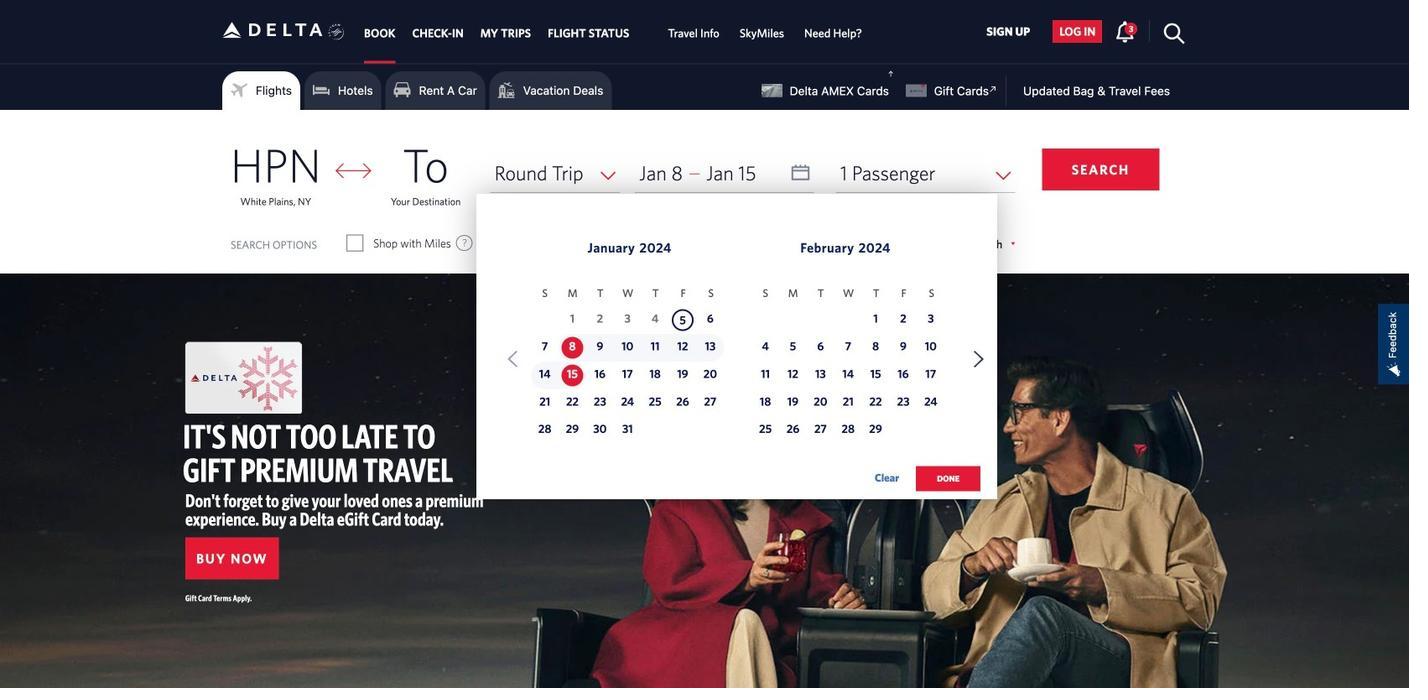 Task type: locate. For each thing, give the bounding box(es) containing it.
tab list
[[356, 0, 873, 63]]

tab panel
[[0, 110, 1410, 509]]

None checkbox
[[347, 235, 363, 252], [647, 235, 662, 252], [347, 235, 363, 252], [647, 235, 662, 252]]

None field
[[490, 154, 620, 193], [836, 154, 1016, 193], [490, 154, 620, 193], [836, 154, 1016, 193]]

None text field
[[635, 154, 815, 193]]

this link opens another site in a new window that may not follow the same accessibility policies as delta air lines. image
[[986, 81, 1002, 97]]



Task type: describe. For each thing, give the bounding box(es) containing it.
calendar expanded, use arrow keys to select date application
[[477, 194, 998, 509]]

delta air lines image
[[222, 4, 323, 56]]

skyteam image
[[328, 6, 345, 58]]



